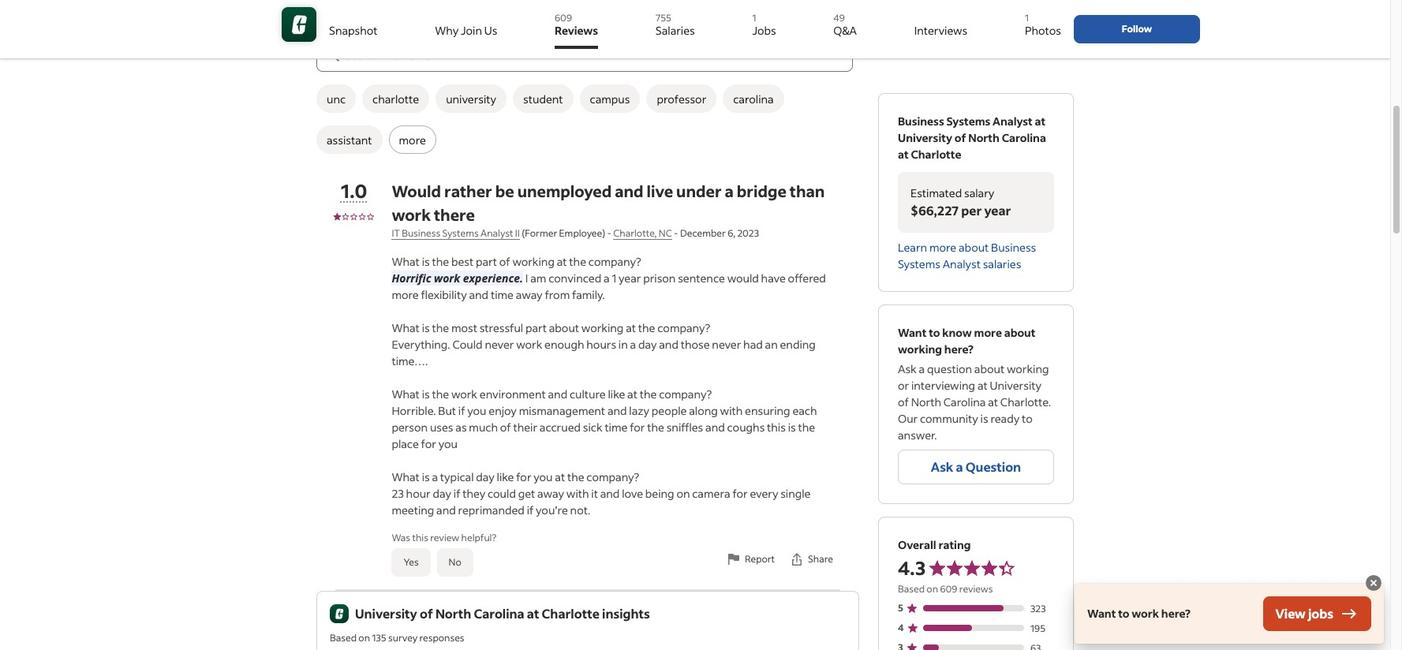 Task type: vqa. For each thing, say whether or not it's contained in the screenshot.


Task type: locate. For each thing, give the bounding box(es) containing it.
4 what from the top
[[392, 470, 420, 485]]

0 horizontal spatial based
[[330, 632, 357, 644]]

review
[[430, 532, 460, 544]]

1 vertical spatial charlotte
[[542, 605, 600, 622]]

755
[[656, 12, 672, 24]]

prison
[[644, 271, 676, 286]]

flexibility
[[421, 287, 467, 302]]

ready
[[991, 411, 1020, 426]]

see all 609 reviews link
[[502, 8, 599, 24]]

community
[[920, 411, 979, 426]]

on inside what is a typical day like for you at the company? 23 hour day if they could get away with it and love being on camera for every single meeting and reprimanded if you're not.
[[677, 486, 690, 501]]

this down ensuring
[[767, 420, 786, 435]]

is up 'horrific'
[[422, 254, 430, 269]]

of
[[955, 130, 967, 145], [499, 254, 510, 269], [898, 395, 909, 410], [500, 420, 511, 435], [420, 605, 433, 622]]

more down 'horrific'
[[392, 287, 419, 302]]

1 vertical spatial analyst
[[481, 227, 513, 239]]

what
[[392, 254, 420, 269], [392, 321, 420, 336], [392, 387, 420, 402], [392, 470, 420, 485]]

charlotte.
[[1001, 395, 1052, 410]]

based on 609 reviews
[[898, 583, 993, 595]]

609 inside 609 reviews
[[555, 12, 572, 24]]

and
[[615, 181, 644, 201], [469, 287, 489, 302], [659, 337, 679, 352], [548, 387, 568, 402], [608, 403, 627, 418], [706, 420, 725, 435], [601, 486, 620, 501], [437, 503, 456, 518]]

work inside would rather be unemployed and live under a bridge than work there it business systems analyst ii (former employee) - charlotte, nc - december 6, 2023
[[392, 204, 431, 225]]

love
[[622, 486, 643, 501]]

1 horizontal spatial business
[[898, 114, 945, 129]]

0 vertical spatial if
[[459, 403, 465, 418]]

ask inside "want to know more about working here? ask a question about working or interviewing at university of north carolina at charlotte. our community is ready to answer."
[[898, 362, 917, 377]]

charlotte up the estimated
[[911, 147, 962, 162]]

and down experience.
[[469, 287, 489, 302]]

0 vertical spatial year
[[985, 202, 1012, 219]]

is inside what is the most stressful part about working at the company? everything.  could never work enough hours in a day and those never had an ending time….
[[422, 321, 430, 336]]

2 horizontal spatial you
[[534, 470, 553, 485]]

0 horizontal spatial analyst
[[481, 227, 513, 239]]

1 horizontal spatial -
[[674, 227, 679, 239]]

1 vertical spatial carolina
[[944, 395, 986, 410]]

2 vertical spatial to
[[1119, 606, 1130, 621]]

reviews
[[559, 8, 599, 23], [960, 583, 993, 595]]

1 horizontal spatial with
[[720, 403, 743, 418]]

see
[[502, 8, 521, 23]]

want right 323
[[1088, 606, 1117, 621]]

a
[[725, 181, 734, 201], [604, 271, 610, 286], [630, 337, 636, 352], [919, 362, 925, 377], [956, 459, 964, 475], [432, 470, 438, 485]]

is for what is the best part of working at the company? horrific work experience.
[[422, 254, 430, 269]]

49 q&a
[[834, 12, 857, 38]]

about up "enough"
[[549, 321, 579, 336]]

or
[[898, 378, 910, 393]]

day inside what is the most stressful part about working at the company? everything.  could never work enough hours in a day and those never had an ending time….
[[639, 337, 657, 352]]

university up "charlotte."
[[990, 378, 1042, 393]]

0 horizontal spatial you
[[439, 437, 458, 452]]

carolina
[[734, 91, 774, 106]]

you inside what is a typical day like for you at the company? 23 hour day if they could get away with it and love being on camera for every single meeting and reprimanded if you're not.
[[534, 470, 553, 485]]

what is the most stressful part about working at the company? everything.  could never work enough hours in a day and those never had an ending time….
[[392, 321, 816, 369]]

1 vertical spatial ask
[[931, 459, 954, 475]]

ask up the or
[[898, 362, 917, 377]]

systems down learn
[[898, 257, 941, 272]]

claimed profile
[[898, 37, 978, 52]]

photos
[[1025, 23, 1062, 38]]

of inside business systems analyst at university of north carolina at charlotte
[[955, 130, 967, 145]]

0 horizontal spatial this
[[412, 532, 429, 544]]

away up you're
[[538, 486, 564, 501]]

0 horizontal spatial reviews
[[559, 8, 599, 23]]

reviews up input keywords to search reviews field
[[559, 8, 599, 23]]

2 never from the left
[[712, 337, 742, 352]]

on right being
[[677, 486, 690, 501]]

1 horizontal spatial 1
[[753, 12, 757, 24]]

the down "each"
[[798, 420, 816, 435]]

unc
[[327, 91, 346, 106]]

1 horizontal spatial to
[[1022, 411, 1033, 426]]

reviews for see all 609 reviews
[[559, 8, 599, 23]]

the up not.
[[568, 470, 585, 485]]

business inside would rather be unemployed and live under a bridge than work there it business systems analyst ii (former employee) - charlotte, nc - december 6, 2023
[[402, 227, 441, 239]]

1 vertical spatial to
[[1022, 411, 1033, 426]]

609 for based
[[941, 583, 958, 595]]

0 vertical spatial business
[[898, 114, 945, 129]]

- right "nc"
[[674, 227, 679, 239]]

you up much
[[468, 403, 487, 418]]

each
[[793, 403, 817, 418]]

1 horizontal spatial north
[[912, 395, 942, 410]]

0 vertical spatial time
[[491, 287, 514, 302]]

0 horizontal spatial to
[[929, 325, 941, 340]]

working up "charlotte."
[[1007, 362, 1050, 377]]

0 vertical spatial here?
[[945, 342, 974, 357]]

and left live
[[615, 181, 644, 201]]

0 vertical spatial ask
[[898, 362, 917, 377]]

2 horizontal spatial carolina
[[1002, 130, 1047, 145]]

1 horizontal spatial never
[[712, 337, 742, 352]]

for left every
[[733, 486, 748, 501]]

about inside the learn more about business systems analyst salaries
[[959, 240, 989, 255]]

is up horrible.
[[422, 387, 430, 402]]

stressful
[[480, 321, 524, 336]]

2 horizontal spatial day
[[639, 337, 657, 352]]

1 vertical spatial with
[[567, 486, 589, 501]]

1 vertical spatial north
[[912, 395, 942, 410]]

1 horizontal spatial carolina
[[944, 395, 986, 410]]

they
[[463, 486, 486, 501]]

north
[[969, 130, 1000, 145], [912, 395, 942, 410], [436, 605, 472, 622]]

a left typical at bottom left
[[432, 470, 438, 485]]

north down interviewing
[[912, 395, 942, 410]]

away inside what is a typical day like for you at the company? 23 hour day if they could get away with it and love being on camera for every single meeting and reprimanded if you're not.
[[538, 486, 564, 501]]

charlotte left insights
[[542, 605, 600, 622]]

carolina inside business systems analyst at university of north carolina at charlotte
[[1002, 130, 1047, 145]]

time inside i am convinced a 1 year prison sentence would have offered more flexibility and time away from family.
[[491, 287, 514, 302]]

0 horizontal spatial year
[[619, 271, 641, 286]]

what up 'horrific'
[[392, 254, 420, 269]]

jobs
[[1309, 605, 1334, 622]]

3 what from the top
[[392, 387, 420, 402]]

1 horizontal spatial day
[[476, 470, 495, 485]]

business inside business systems analyst at university of north carolina at charlotte
[[898, 114, 945, 129]]

1 vertical spatial university
[[990, 378, 1042, 393]]

2 horizontal spatial university
[[990, 378, 1042, 393]]

university inside "want to know more about working here? ask a question about working or interviewing at university of north carolina at charlotte. our community is ready to answer."
[[990, 378, 1042, 393]]

to
[[929, 325, 941, 340], [1022, 411, 1033, 426], [1119, 606, 1130, 621]]

working
[[513, 254, 555, 269], [582, 321, 624, 336], [898, 342, 943, 357], [1007, 362, 1050, 377]]

company? inside what is the most stressful part about working at the company? everything.  could never work enough hours in a day and those never had an ending time….
[[658, 321, 711, 336]]

sentence
[[678, 271, 725, 286]]

1 horizontal spatial year
[[985, 202, 1012, 219]]

a up 'family.'
[[604, 271, 610, 286]]

a right in
[[630, 337, 636, 352]]

on for based on 135 survey responses
[[359, 632, 370, 644]]

0 horizontal spatial here?
[[945, 342, 974, 357]]

what up 23
[[392, 470, 420, 485]]

those
[[681, 337, 710, 352]]

1 horizontal spatial like
[[608, 387, 625, 402]]

1 horizontal spatial want
[[1088, 606, 1117, 621]]

ask
[[898, 362, 917, 377], [931, 459, 954, 475]]

1 what from the top
[[392, 254, 420, 269]]

with
[[720, 403, 743, 418], [567, 486, 589, 501]]

if right but
[[459, 403, 465, 418]]

is inside what is a typical day like for you at the company? 23 hour day if they could get away with it and love being on camera for every single meeting and reprimanded if you're not.
[[422, 470, 430, 485]]

estimated
[[911, 186, 962, 201]]

1 vertical spatial based
[[330, 632, 357, 644]]

0 vertical spatial this
[[767, 420, 786, 435]]

away down i
[[516, 287, 543, 302]]

1 vertical spatial you
[[439, 437, 458, 452]]

part
[[476, 254, 497, 269], [526, 321, 547, 336]]

0 horizontal spatial never
[[485, 337, 514, 352]]

day right in
[[639, 337, 657, 352]]

if down get
[[527, 503, 534, 518]]

working up hours
[[582, 321, 624, 336]]

what inside what is the best part of working at the company? horrific work experience.
[[392, 254, 420, 269]]

accrued
[[540, 420, 581, 435]]

north up the salary
[[969, 130, 1000, 145]]

insights
[[602, 605, 650, 622]]

year inside i am convinced a 1 year prison sentence would have offered more flexibility and time away from family.
[[619, 271, 641, 286]]

company? for and
[[658, 321, 711, 336]]

work inside what is the work environment and culture like at the company? horrible.  but if you enjoy mismanagement and lazy people along with ensuring each person uses as much of their accrued sick time for the sniffles and coughs this is the place for you
[[451, 387, 478, 402]]

0 horizontal spatial time
[[491, 287, 514, 302]]

follow button
[[1074, 15, 1201, 43]]

bridge
[[737, 181, 787, 201]]

north up responses
[[436, 605, 472, 622]]

0 vertical spatial north
[[969, 130, 1000, 145]]

2 what from the top
[[392, 321, 420, 336]]

company? up those
[[658, 321, 711, 336]]

1 vertical spatial want
[[1088, 606, 1117, 621]]

2 horizontal spatial analyst
[[993, 114, 1033, 129]]

never down "stressful" at the left of the page
[[485, 337, 514, 352]]

what for what is the most stressful part about working at the company? everything.  could never work enough hours in a day and those never had an ending time….
[[392, 321, 420, 336]]

on
[[677, 486, 690, 501], [927, 583, 939, 595], [359, 632, 370, 644]]

campus link
[[580, 84, 641, 113]]

systems down the there
[[442, 227, 479, 239]]

year
[[985, 202, 1012, 219], [619, 271, 641, 286]]

like inside what is a typical day like for you at the company? 23 hour day if they could get away with it and love being on camera for every single meeting and reprimanded if you're not.
[[497, 470, 514, 485]]

this right was
[[412, 532, 429, 544]]

135
[[372, 632, 387, 644]]

away
[[516, 287, 543, 302], [538, 486, 564, 501]]

0 vertical spatial charlotte
[[911, 147, 962, 162]]

609
[[537, 8, 557, 23], [555, 12, 572, 24], [941, 583, 958, 595]]

and left those
[[659, 337, 679, 352]]

company? inside what is a typical day like for you at the company? 23 hour day if they could get away with it and love being on camera for every single meeting and reprimanded if you're not.
[[587, 470, 640, 485]]

0 horizontal spatial 1
[[612, 271, 617, 286]]

offered
[[788, 271, 826, 286]]

reviews up 5 out of 5 stars based on 323 reviews image
[[960, 583, 993, 595]]

carolina
[[1002, 130, 1047, 145], [944, 395, 986, 410], [474, 605, 525, 622]]

like up could
[[497, 470, 514, 485]]

mismanagement
[[519, 403, 606, 418]]

2 horizontal spatial systems
[[947, 114, 991, 129]]

charlotte inside business systems analyst at university of north carolina at charlotte
[[911, 147, 962, 162]]

what inside what is the most stressful part about working at the company? everything.  could never work enough hours in a day and those never had an ending time….
[[392, 321, 420, 336]]

typical
[[440, 470, 474, 485]]

as
[[456, 420, 467, 435]]

could
[[488, 486, 516, 501]]

analyst inside business systems analyst at university of north carolina at charlotte
[[993, 114, 1033, 129]]

like right culture
[[608, 387, 625, 402]]

1 horizontal spatial on
[[677, 486, 690, 501]]

at inside what is a typical day like for you at the company? 23 hour day if they could get away with it and love being on camera for every single meeting and reprimanded if you're not.
[[555, 470, 565, 485]]

of down the or
[[898, 395, 909, 410]]

1 horizontal spatial this
[[767, 420, 786, 435]]

1 horizontal spatial ask
[[931, 459, 954, 475]]

carolina inside "want to know more about working here? ask a question about working or interviewing at university of north carolina at charlotte. our community is ready to answer."
[[944, 395, 986, 410]]

- left charlotte,
[[607, 227, 612, 239]]

0 vertical spatial part
[[476, 254, 497, 269]]

of inside what is the best part of working at the company? horrific work experience.
[[499, 254, 510, 269]]

a inside what is a typical day like for you at the company? 23 hour day if they could get away with it and love being on camera for every single meeting and reprimanded if you're not.
[[432, 470, 438, 485]]

coughs
[[727, 420, 765, 435]]

interviewing
[[912, 378, 976, 393]]

0 horizontal spatial with
[[567, 486, 589, 501]]

is
[[422, 254, 430, 269], [422, 321, 430, 336], [422, 387, 430, 402], [981, 411, 989, 426], [788, 420, 796, 435], [422, 470, 430, 485]]

0 vertical spatial like
[[608, 387, 625, 402]]

0 horizontal spatial part
[[476, 254, 497, 269]]

0 vertical spatial carolina
[[1002, 130, 1047, 145]]

working up 'am' in the left top of the page
[[513, 254, 555, 269]]

1 vertical spatial here?
[[1162, 606, 1191, 621]]

environment
[[480, 387, 546, 402]]

4.3 out of 5 stars. image
[[929, 560, 1016, 577], [929, 560, 1005, 577]]

0 horizontal spatial systems
[[442, 227, 479, 239]]

share
[[808, 553, 834, 565]]

2 horizontal spatial on
[[927, 583, 939, 595]]

3 out of 5 stars based on 63 reviews image
[[898, 639, 1055, 650]]

0 vertical spatial away
[[516, 287, 543, 302]]

1 horizontal spatial based
[[898, 583, 925, 595]]

1 horizontal spatial time
[[605, 420, 628, 435]]

a up interviewing
[[919, 362, 925, 377]]

1 vertical spatial away
[[538, 486, 564, 501]]

0 vertical spatial reviews
[[559, 8, 599, 23]]

1 vertical spatial systems
[[442, 227, 479, 239]]

is up the everything.
[[422, 321, 430, 336]]

what inside what is a typical day like for you at the company? 23 hour day if they could get away with it and love being on camera for every single meeting and reprimanded if you're not.
[[392, 470, 420, 485]]

2 vertical spatial business
[[992, 240, 1037, 255]]

the
[[432, 254, 449, 269], [569, 254, 587, 269], [432, 321, 449, 336], [639, 321, 656, 336], [432, 387, 449, 402], [640, 387, 657, 402], [648, 420, 665, 435], [798, 420, 816, 435], [568, 470, 585, 485]]

1 inside 1 jobs
[[753, 12, 757, 24]]

and up review at the left bottom
[[437, 503, 456, 518]]

0 horizontal spatial university
[[355, 605, 417, 622]]

1.0
[[341, 178, 367, 203]]

you up get
[[534, 470, 553, 485]]

company? up it
[[587, 470, 640, 485]]

the left best
[[432, 254, 449, 269]]

want left 'know'
[[898, 325, 927, 340]]

of up experience.
[[499, 254, 510, 269]]

0 vertical spatial day
[[639, 337, 657, 352]]

is for what is the most stressful part about working at the company? everything.  could never work enough hours in a day and those never had an ending time….
[[422, 321, 430, 336]]

company? inside what is the work environment and culture like at the company? horrible.  but if you enjoy mismanagement and lazy people along with ensuring each person uses as much of their accrued sick time for the sniffles and coughs this is the place for you
[[659, 387, 712, 402]]

would
[[392, 181, 441, 201]]

is left ready
[[981, 411, 989, 426]]

under
[[677, 181, 722, 201]]

755 salaries
[[656, 12, 695, 38]]

analyst
[[993, 114, 1033, 129], [481, 227, 513, 239], [943, 257, 981, 272]]

2 vertical spatial you
[[534, 470, 553, 485]]

estimated salary $66,227 per year
[[911, 186, 1012, 219]]

company? up i am convinced a 1 year prison sentence would have offered more flexibility and time away from family.
[[589, 254, 642, 269]]

survey
[[388, 632, 418, 644]]

the down people
[[648, 420, 665, 435]]

systems inside the learn more about business systems analyst salaries
[[898, 257, 941, 272]]

part inside what is the best part of working at the company? horrific work experience.
[[476, 254, 497, 269]]

based for based on 609 reviews
[[898, 583, 925, 595]]

2 vertical spatial systems
[[898, 257, 941, 272]]

this inside what is the work environment and culture like at the company? horrible.  but if you enjoy mismanagement and lazy people along with ensuring each person uses as much of their accrued sick time for the sniffles and coughs this is the place for you
[[767, 420, 786, 435]]

0 horizontal spatial -
[[607, 227, 612, 239]]

report button
[[719, 542, 782, 577]]

all
[[523, 8, 535, 23]]

based down 4.3
[[898, 583, 925, 595]]

overall
[[898, 538, 937, 553]]

business right it
[[402, 227, 441, 239]]

about up salaries
[[959, 240, 989, 255]]

1 vertical spatial business
[[402, 227, 441, 239]]

university up the 135
[[355, 605, 417, 622]]

0 horizontal spatial like
[[497, 470, 514, 485]]

0 vertical spatial to
[[929, 325, 941, 340]]

what inside what is the work environment and culture like at the company? horrible.  but if you enjoy mismanagement and lazy people along with ensuring each person uses as much of their accrued sick time for the sniffles and coughs this is the place for you
[[392, 387, 420, 402]]

at inside what is the most stressful part about working at the company? everything.  could never work enough hours in a day and those never had an ending time….
[[626, 321, 636, 336]]

university up the estimated
[[898, 130, 953, 145]]

university link
[[436, 84, 507, 113]]

unemployed
[[518, 181, 612, 201]]

on left the 135
[[359, 632, 370, 644]]

at
[[1035, 114, 1046, 129], [898, 147, 909, 162], [557, 254, 567, 269], [626, 321, 636, 336], [978, 378, 988, 393], [628, 387, 638, 402], [989, 395, 999, 410], [555, 470, 565, 485], [527, 605, 539, 622]]

0 vertical spatial systems
[[947, 114, 991, 129]]

could
[[453, 337, 483, 352]]

systems up the salary
[[947, 114, 991, 129]]

what up horrible.
[[392, 387, 420, 402]]

never left had
[[712, 337, 742, 352]]

1 never from the left
[[485, 337, 514, 352]]

0 horizontal spatial ask
[[898, 362, 917, 377]]

north inside business systems analyst at university of north carolina at charlotte
[[969, 130, 1000, 145]]

0 horizontal spatial day
[[433, 486, 452, 501]]

year left prison
[[619, 271, 641, 286]]

company? up people
[[659, 387, 712, 402]]

and left lazy
[[608, 403, 627, 418]]

business up the estimated
[[898, 114, 945, 129]]

0 horizontal spatial on
[[359, 632, 370, 644]]

a right under
[[725, 181, 734, 201]]

0 vertical spatial university
[[898, 130, 953, 145]]

of up the salary
[[955, 130, 967, 145]]

ask down the answer.
[[931, 459, 954, 475]]

part up "enough"
[[526, 321, 547, 336]]

based for based on 135 survey responses
[[330, 632, 357, 644]]

0 horizontal spatial want
[[898, 325, 927, 340]]

with up not.
[[567, 486, 589, 501]]

a inside i am convinced a 1 year prison sentence would have offered more flexibility and time away from family.
[[604, 271, 610, 286]]

year down the salary
[[985, 202, 1012, 219]]

here? inside "want to know more about working here? ask a question about working or interviewing at university of north carolina at charlotte. our community is ready to answer."
[[945, 342, 974, 357]]

Input keywords to search reviews field
[[342, 37, 853, 72]]

answer.
[[898, 428, 937, 443]]

1 vertical spatial like
[[497, 470, 514, 485]]

1 inside 1 photos
[[1025, 12, 1029, 24]]

want inside "want to know more about working here? ask a question about working or interviewing at university of north carolina at charlotte. our community is ready to answer."
[[898, 325, 927, 340]]

1 horizontal spatial systems
[[898, 257, 941, 272]]

1 vertical spatial year
[[619, 271, 641, 286]]

1 vertical spatial reviews
[[960, 583, 993, 595]]

1 horizontal spatial part
[[526, 321, 547, 336]]

more right learn
[[930, 240, 957, 255]]

day
[[639, 337, 657, 352], [476, 470, 495, 485], [433, 486, 452, 501]]

is for what is a typical day like for you at the company? 23 hour day if they could get away with it and love being on camera for every single meeting and reprimanded if you're not.
[[422, 470, 430, 485]]

more right 'know'
[[975, 325, 1003, 340]]

part up experience.
[[476, 254, 497, 269]]

reviews for based on 609 reviews
[[960, 583, 993, 595]]

1 for photos
[[1025, 12, 1029, 24]]

away inside i am convinced a 1 year prison sentence would have offered more flexibility and time away from family.
[[516, 287, 543, 302]]

day up they in the bottom of the page
[[476, 470, 495, 485]]

you down uses
[[439, 437, 458, 452]]

if down typical at bottom left
[[454, 486, 461, 501]]

1 inside i am convinced a 1 year prison sentence would have offered more flexibility and time away from family.
[[612, 271, 617, 286]]

is up hour
[[422, 470, 430, 485]]

is inside what is the best part of working at the company? horrific work experience.
[[422, 254, 430, 269]]

1 vertical spatial part
[[526, 321, 547, 336]]

1 vertical spatial day
[[476, 470, 495, 485]]

time down experience.
[[491, 287, 514, 302]]

the left most
[[432, 321, 449, 336]]

working up question
[[898, 342, 943, 357]]

convinced
[[549, 271, 602, 286]]

reviews
[[555, 23, 598, 38]]

0 vertical spatial on
[[677, 486, 690, 501]]

based
[[898, 583, 925, 595], [330, 632, 357, 644]]

4.3
[[898, 556, 926, 580]]

2 vertical spatial carolina
[[474, 605, 525, 622]]

2 vertical spatial on
[[359, 632, 370, 644]]

2 horizontal spatial north
[[969, 130, 1000, 145]]

at inside what is the best part of working at the company? horrific work experience.
[[557, 254, 567, 269]]

part inside what is the most stressful part about working at the company? everything.  could never work enough hours in a day and those never had an ending time….
[[526, 321, 547, 336]]

with up coughs
[[720, 403, 743, 418]]

like
[[608, 387, 625, 402], [497, 470, 514, 485]]

a inside would rather be unemployed and live under a bridge than work there it business systems analyst ii (former employee) - charlotte, nc - december 6, 2023
[[725, 181, 734, 201]]

is down "each"
[[788, 420, 796, 435]]

2 horizontal spatial business
[[992, 240, 1037, 255]]

university
[[898, 130, 953, 145], [990, 378, 1042, 393], [355, 605, 417, 622]]

0 horizontal spatial north
[[436, 605, 472, 622]]

charlotte link
[[362, 84, 430, 113]]

more down charlotte link
[[399, 132, 426, 147]]

with inside what is the work environment and culture like at the company? horrible.  but if you enjoy mismanagement and lazy people along with ensuring each person uses as much of their accrued sick time for the sniffles and coughs this is the place for you
[[720, 403, 743, 418]]

on down the overall rating
[[927, 583, 939, 595]]

day down typical at bottom left
[[433, 486, 452, 501]]



Task type: describe. For each thing, give the bounding box(es) containing it.
more inside the learn more about business systems analyst salaries
[[930, 240, 957, 255]]

more inside "want to know more about working here? ask a question about working or interviewing at university of north carolina at charlotte. our community is ready to answer."
[[975, 325, 1003, 340]]

enough
[[545, 337, 585, 352]]

about inside what is the most stressful part about working at the company? everything.  could never work enough hours in a day and those never had an ending time….
[[549, 321, 579, 336]]

0 vertical spatial you
[[468, 403, 487, 418]]

university inside business systems analyst at university of north carolina at charlotte
[[898, 130, 953, 145]]

1 vertical spatial if
[[454, 486, 461, 501]]

what for what is a typical day like for you at the company? 23 hour day if they could get away with it and love being on camera for every single meeting and reprimanded if you're not.
[[392, 470, 420, 485]]

work inside what is the best part of working at the company? horrific work experience.
[[434, 271, 460, 286]]

why join us link
[[435, 6, 498, 49]]

close image
[[1365, 574, 1384, 593]]

no button
[[437, 549, 473, 577]]

report
[[745, 553, 775, 565]]

195
[[1031, 623, 1046, 635]]

for up get
[[516, 470, 532, 485]]

not.
[[570, 503, 591, 518]]

campus
[[590, 91, 630, 106]]

$66,227
[[911, 202, 959, 219]]

charlotte
[[373, 91, 419, 106]]

but
[[438, 403, 456, 418]]

of inside "want to know more about working here? ask a question about working or interviewing at university of north carolina at charlotte. our community is ready to answer."
[[898, 395, 909, 410]]

to for want to work here?
[[1119, 606, 1130, 621]]

charlotte, nc link
[[614, 227, 672, 240]]

1.0 button
[[340, 178, 368, 203]]

helpful?
[[461, 532, 497, 544]]

along
[[689, 403, 718, 418]]

working inside what is the best part of working at the company? horrific work experience.
[[513, 254, 555, 269]]

follow
[[1122, 23, 1153, 35]]

i am convinced a 1 year prison sentence would have offered more flexibility and time away from family.
[[392, 271, 826, 302]]

university of north carolina at charlotte insights
[[355, 605, 650, 622]]

1 - from the left
[[607, 227, 612, 239]]

than
[[790, 181, 825, 201]]

the up lazy
[[640, 387, 657, 402]]

analyst inside would rather be unemployed and live under a bridge than work there it business systems analyst ii (former employee) - charlotte, nc - december 6, 2023
[[481, 227, 513, 239]]

on for based on 609 reviews
[[927, 583, 939, 595]]

why
[[435, 23, 459, 38]]

time….
[[392, 354, 428, 369]]

interviews
[[915, 23, 968, 38]]

the down prison
[[639, 321, 656, 336]]

would rather be unemployed and live under a bridge than work there it business systems analyst ii (former employee) - charlotte, nc - december 6, 2023
[[392, 181, 825, 239]]

and inside what is the most stressful part about working at the company? everything.  could never work enough hours in a day and those never had an ending time….
[[659, 337, 679, 352]]

1 horizontal spatial here?
[[1162, 606, 1191, 621]]

a left the question at right bottom
[[956, 459, 964, 475]]

it business systems analyst ii link
[[392, 227, 520, 240]]

about right 'know'
[[1005, 325, 1036, 340]]

23
[[392, 486, 404, 501]]

professor link
[[647, 84, 717, 113]]

systems inside would rather be unemployed and live under a bridge than work there it business systems analyst ii (former employee) - charlotte, nc - december 6, 2023
[[442, 227, 479, 239]]

business inside the learn more about business systems analyst salaries
[[992, 240, 1037, 255]]

if inside what is the work environment and culture like at the company? horrible.  but if you enjoy mismanagement and lazy people along with ensuring each person uses as much of their accrued sick time for the sniffles and coughs this is the place for you
[[459, 403, 465, 418]]

rather
[[444, 181, 492, 201]]

to for want to know more about working here? ask a question about working or interviewing at university of north carolina at charlotte. our community is ready to answer.
[[929, 325, 941, 340]]

0 horizontal spatial charlotte
[[542, 605, 600, 622]]

profile
[[943, 37, 978, 52]]

per
[[962, 202, 982, 219]]

learn more about business systems analyst salaries link
[[898, 240, 1037, 272]]

meeting
[[392, 503, 434, 518]]

2 vertical spatial day
[[433, 486, 452, 501]]

you're
[[536, 503, 568, 518]]

december
[[680, 227, 726, 239]]

carolina link
[[723, 84, 784, 113]]

view jobs
[[1276, 605, 1334, 622]]

2023
[[738, 227, 760, 239]]

with inside what is a typical day like for you at the company? 23 hour day if they could get away with it and love being on camera for every single meeting and reprimanded if you're not.
[[567, 486, 589, 501]]

best
[[451, 254, 474, 269]]

2 - from the left
[[674, 227, 679, 239]]

nc
[[659, 227, 672, 239]]

company? for along
[[659, 387, 712, 402]]

much
[[469, 420, 498, 435]]

get
[[518, 486, 535, 501]]

more inside i am convinced a 1 year prison sentence would have offered more flexibility and time away from family.
[[392, 287, 419, 302]]

see all 609 reviews
[[502, 8, 599, 23]]

like inside what is the work environment and culture like at the company? horrible.  but if you enjoy mismanagement and lazy people along with ensuring each person uses as much of their accrued sick time for the sniffles and coughs this is the place for you
[[608, 387, 625, 402]]

learn more about business systems analyst salaries
[[898, 240, 1037, 272]]

and right it
[[601, 486, 620, 501]]

ii
[[515, 227, 520, 239]]

and up mismanagement
[[548, 387, 568, 402]]

(former
[[522, 227, 557, 239]]

most
[[451, 321, 478, 336]]

is for what is the work environment and culture like at the company? horrible.  but if you enjoy mismanagement and lazy people along with ensuring each person uses as much of their accrued sick time for the sniffles and coughs this is the place for you
[[422, 387, 430, 402]]

person
[[392, 420, 428, 435]]

ensuring
[[745, 403, 791, 418]]

49
[[834, 12, 845, 24]]

assistant link
[[317, 126, 383, 154]]

company? inside what is the best part of working at the company? horrific work experience.
[[589, 254, 642, 269]]

2 vertical spatial north
[[436, 605, 472, 622]]

1 vertical spatial this
[[412, 532, 429, 544]]

hours
[[587, 337, 617, 352]]

analyst inside the learn more about business systems analyst salaries
[[943, 257, 981, 272]]

a inside "want to know more about working here? ask a question about working or interviewing at university of north carolina at charlotte. our community is ready to answer."
[[919, 362, 925, 377]]

culture
[[570, 387, 606, 402]]

place
[[392, 437, 419, 452]]

4
[[898, 622, 904, 634]]

the inside what is a typical day like for you at the company? 23 hour day if they could get away with it and love being on camera for every single meeting and reprimanded if you're not.
[[568, 470, 585, 485]]

a inside what is the most stressful part about working at the company? everything.  could never work enough hours in a day and those never had an ending time….
[[630, 337, 636, 352]]

north inside "want to know more about working here? ask a question about working or interviewing at university of north carolina at charlotte. our community is ready to answer."
[[912, 395, 942, 410]]

of inside what is the work environment and culture like at the company? horrible.  but if you enjoy mismanagement and lazy people along with ensuring each person uses as much of their accrued sick time for the sniffles and coughs this is the place for you
[[500, 420, 511, 435]]

want for want to work here?
[[1088, 606, 1117, 621]]

found
[[317, 9, 352, 24]]

609 reviews
[[555, 12, 598, 38]]

is inside "want to know more about working here? ask a question about working or interviewing at university of north carolina at charlotte. our community is ready to answer."
[[981, 411, 989, 426]]

the up but
[[432, 387, 449, 402]]

single
[[781, 486, 811, 501]]

of up responses
[[420, 605, 433, 622]]

their
[[513, 420, 538, 435]]

609 for see
[[537, 8, 557, 23]]

claimed
[[898, 37, 941, 52]]

for down lazy
[[630, 420, 645, 435]]

share button
[[782, 542, 841, 577]]

6,
[[728, 227, 736, 239]]

and down along
[[706, 420, 725, 435]]

want for want to know more about working here? ask a question about working or interviewing at university of north carolina at charlotte. our community is ready to answer.
[[898, 325, 927, 340]]

in
[[619, 337, 628, 352]]

people
[[652, 403, 687, 418]]

time inside what is the work environment and culture like at the company? horrible.  but if you enjoy mismanagement and lazy people along with ensuring each person uses as much of their accrued sick time for the sniffles and coughs this is the place for you
[[605, 420, 628, 435]]

want to know more about working here? ask a question about working or interviewing at university of north carolina at charlotte. our community is ready to answer.
[[898, 325, 1052, 443]]

the up convinced
[[569, 254, 587, 269]]

professor
[[657, 91, 707, 106]]

year inside estimated salary $66,227 per year
[[985, 202, 1012, 219]]

systems inside business systems analyst at university of north carolina at charlotte
[[947, 114, 991, 129]]

4 out of 5 stars based on 195 reviews image
[[898, 620, 1055, 636]]

learn
[[898, 240, 928, 255]]

working inside what is the most stressful part about working at the company? everything.  could never work enough hours in a day and those never had an ending time….
[[582, 321, 624, 336]]

student
[[523, 91, 563, 106]]

company? for it
[[587, 470, 640, 485]]

sniffles
[[667, 420, 704, 435]]

charlotte,
[[614, 227, 657, 239]]

5 out of 5 stars based on 323 reviews image
[[898, 600, 1055, 617]]

know
[[943, 325, 972, 340]]

uses
[[430, 420, 454, 435]]

for down uses
[[421, 437, 436, 452]]

be
[[496, 181, 514, 201]]

what for what is the best part of working at the company? horrific work experience.
[[392, 254, 420, 269]]

at inside what is the work environment and culture like at the company? horrible.  but if you enjoy mismanagement and lazy people along with ensuring each person uses as much of their accrued sick time for the sniffles and coughs this is the place for you
[[628, 387, 638, 402]]

snapshot
[[329, 23, 378, 38]]

about right question
[[975, 362, 1005, 377]]

what for what is the work environment and culture like at the company? horrible.  but if you enjoy mismanagement and lazy people along with ensuring each person uses as much of their accrued sick time for the sniffles and coughs this is the place for you
[[392, 387, 420, 402]]

business systems analyst at university of north carolina at charlotte
[[898, 114, 1047, 162]]

would rather be unemployed and live under a bridge than work there link
[[392, 181, 825, 225]]

view jobs link
[[1264, 597, 1372, 632]]

would
[[728, 271, 759, 286]]

more inside button
[[399, 132, 426, 147]]

what is a typical day like for you at the company? 23 hour day if they could get away with it and love being on camera for every single meeting and reprimanded if you're not.
[[392, 470, 811, 518]]

2 vertical spatial if
[[527, 503, 534, 518]]

interviews link
[[915, 6, 968, 49]]

ask a question link
[[898, 450, 1055, 485]]

work inside what is the most stressful part about working at the company? everything.  could never work enough hours in a day and those never had an ending time….
[[516, 337, 543, 352]]

from
[[545, 287, 570, 302]]

salaries
[[983, 257, 1022, 272]]

1 for jobs
[[753, 12, 757, 24]]

why join us
[[435, 23, 498, 38]]

ending
[[780, 337, 816, 352]]

and inside i am convinced a 1 year prison sentence would have offered more flexibility and time away from family.
[[469, 287, 489, 302]]

and inside would rather be unemployed and live under a bridge than work there it business systems analyst ii (former employee) - charlotte, nc - december 6, 2023
[[615, 181, 644, 201]]

was
[[392, 532, 411, 544]]

question
[[928, 362, 973, 377]]

responses
[[420, 632, 465, 644]]



